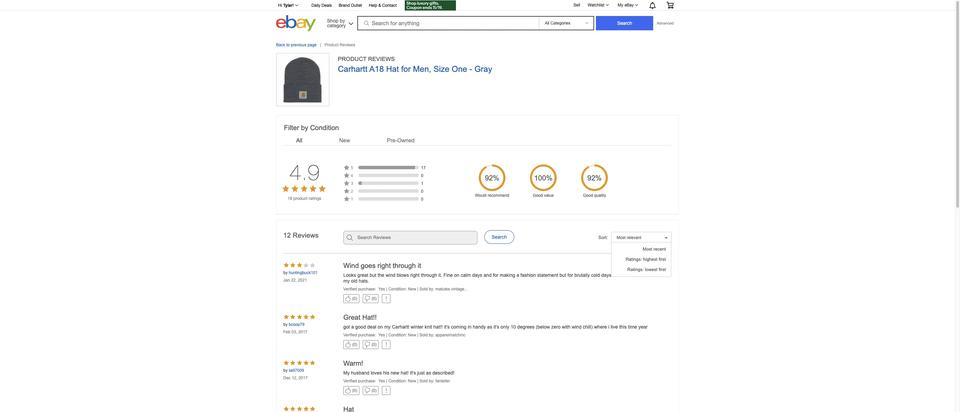Task type: locate. For each thing, give the bounding box(es) containing it.
1 horizontal spatial on
[[454, 273, 459, 278]]

my inside the wind goes right through it looks great but the wind blows right through it. fine on calm days and for making a fashion statement but for brutally cold days with wind ill wear one of my old hats. verified purchase: yes | condition: new | sold by: matutes.vintage...
[[343, 279, 350, 284]]

2 5 stars image from the top
[[283, 361, 315, 367]]

2 by: from the top
[[429, 333, 434, 338]]

1 horizontal spatial for
[[493, 273, 498, 278]]

my ebay link
[[614, 1, 641, 9]]

2 first from the top
[[659, 267, 666, 273]]

blows
[[397, 273, 409, 278]]

days left and
[[472, 273, 482, 278]]

5 stars image up bcoop79
[[283, 315, 315, 321]]

pre-owned link
[[375, 138, 427, 145]]

most for most recent
[[643, 247, 652, 252]]

purchase: down husband on the bottom of the page
[[358, 379, 376, 384]]

only
[[501, 325, 509, 330]]

2 vertical spatial condition:
[[388, 379, 407, 384]]

as inside great hat!! got a good deal on my carhartt winter knit hat!! it's coming in handy as it's only 10 degrees (below zero with wind chill) where i live this time year verified purchase: yes | condition: new | sold by: apparelmatchinc
[[487, 325, 492, 330]]

a right got
[[351, 325, 354, 330]]

i
[[608, 325, 609, 330]]

first
[[659, 257, 666, 262], [659, 267, 666, 273]]

your shopping cart image
[[666, 2, 674, 9]]

1 vertical spatial verified
[[343, 333, 357, 338]]

by up dec
[[283, 369, 288, 374]]

ill
[[634, 273, 637, 278]]

reviews down 'category'
[[340, 43, 355, 47]]

sold inside warm! my husband loves his new hat! it's just as described! verified purchase: yes | condition: new | sold by: fanteller
[[419, 379, 428, 384]]

chill)
[[583, 325, 593, 330]]

shop by category button
[[324, 15, 355, 30]]

0 horizontal spatial it's
[[444, 325, 450, 330]]

by for warm!
[[283, 369, 288, 374]]

1 vertical spatial condition:
[[388, 333, 407, 338]]

1 vertical spatial on
[[378, 325, 383, 330]]

1 vertical spatial with
[[562, 325, 570, 330]]

product reviews carhartt a18 hat for men, size one - gray
[[338, 56, 492, 74]]

|
[[320, 43, 321, 47], [386, 287, 387, 292], [417, 287, 418, 292], [386, 333, 387, 338], [417, 333, 418, 338], [386, 379, 387, 384], [417, 379, 418, 384]]

2 2017 from the top
[[299, 376, 308, 381]]

right up the the
[[377, 262, 391, 270]]

for inside product reviews carhartt a18 hat for men, size one - gray
[[401, 65, 411, 74]]

good for good value
[[533, 193, 543, 198]]

1 vertical spatial most
[[643, 247, 652, 252]]

most
[[617, 236, 626, 240], [643, 247, 652, 252]]

recent
[[654, 247, 666, 252]]

warm! my husband loves his new hat! it's just as described! verified purchase: yes | condition: new | sold by: fanteller
[[343, 360, 454, 384]]

with inside great hat!! got a good deal on my carhartt winter knit hat!! it's coming in handy as it's only 10 degrees (below zero with wind chill) where i live this time year verified purchase: yes | condition: new | sold by: apparelmatchinc
[[562, 325, 570, 330]]

None submit
[[596, 16, 653, 30]]

0 horizontal spatial reviews
[[293, 232, 319, 239]]

2 vertical spatial sold
[[419, 379, 428, 384]]

( down old
[[352, 297, 354, 302]]

it's right 'hat!!'
[[444, 325, 450, 330]]

ratings:
[[626, 257, 642, 262], [627, 267, 644, 273]]

0 horizontal spatial but
[[370, 273, 376, 278]]

shop by category banner
[[274, 0, 679, 33]]

1 good from the left
[[533, 193, 543, 198]]

0 vertical spatial carhartt
[[338, 65, 367, 74]]

brand outlet link
[[339, 2, 362, 10]]

menu
[[611, 243, 671, 277]]

it.
[[438, 273, 442, 278]]

0 horizontal spatial right
[[377, 262, 391, 270]]

2 good from the left
[[583, 193, 593, 198]]

1 horizontal spatial right
[[410, 273, 420, 278]]

reviews right 12
[[293, 232, 319, 239]]

0 horizontal spatial days
[[472, 273, 482, 278]]

ratings: highest first menu item
[[612, 255, 671, 265]]

2 horizontal spatial for
[[567, 273, 573, 278]]

1 vertical spatial as
[[426, 371, 431, 376]]

verified down got
[[343, 333, 357, 338]]

0 vertical spatial product
[[325, 43, 339, 47]]

0 horizontal spatial carhartt
[[338, 65, 367, 74]]

0 vertical spatial with
[[613, 273, 621, 278]]

1 yes from the top
[[378, 287, 385, 292]]

hi tyler !
[[278, 3, 294, 8]]

ratings: for ratings: lowest first
[[627, 267, 644, 273]]

good left the quality
[[583, 193, 593, 198]]

live
[[611, 325, 618, 330]]

( 0 ) down good on the bottom left of the page
[[352, 343, 357, 348]]

0 vertical spatial 2017
[[298, 330, 307, 335]]

sold down the knit
[[419, 333, 428, 338]]

sold down it on the bottom of page
[[419, 287, 428, 292]]

5 stars image down 12,
[[283, 407, 315, 413]]

0 vertical spatial by:
[[429, 287, 434, 292]]

) down good on the bottom left of the page
[[356, 343, 357, 348]]

3 purchase: from the top
[[358, 379, 376, 384]]

looks
[[343, 273, 356, 278]]

0 horizontal spatial my
[[343, 279, 350, 284]]

( 0 ) down husband on the bottom of the page
[[352, 389, 357, 394]]

my
[[343, 279, 350, 284], [384, 325, 391, 330]]

my
[[618, 3, 623, 8], [343, 371, 350, 376]]

calm
[[461, 273, 471, 278]]

account navigation
[[274, 0, 679, 12]]

hat!!
[[433, 325, 443, 330]]

3 condition: from the top
[[388, 379, 407, 384]]

1 vertical spatial first
[[659, 267, 666, 273]]

ratings: up ill
[[627, 267, 644, 273]]

sell link
[[570, 3, 583, 7]]

verified down old
[[343, 287, 357, 292]]

most inside popup button
[[617, 236, 626, 240]]

1 vertical spatial sold
[[419, 333, 428, 338]]

0 vertical spatial as
[[487, 325, 492, 330]]

1 down 2
[[351, 197, 353, 202]]

by: down the knit
[[429, 333, 434, 338]]

sold inside the wind goes right through it looks great but the wind blows right through it. fine on calm days and for making a fashion statement but for brutally cold days with wind ill wear one of my old hats. verified purchase: yes | condition: new | sold by: matutes.vintage...
[[419, 287, 428, 292]]

1 why is this review inappropriate? image from the top
[[386, 342, 387, 348]]

reviews for 12 reviews
[[293, 232, 319, 239]]

1 horizontal spatial wind
[[572, 325, 582, 330]]

0 vertical spatial first
[[659, 257, 666, 262]]

new inside great hat!! got a good deal on my carhartt winter knit hat!! it's coming in handy as it's only 10 degrees (below zero with wind chill) where i live this time year verified purchase: yes | condition: new | sold by: apparelmatchinc
[[408, 333, 416, 338]]

reviews inside product reviews carhartt a18 hat for men, size one - gray
[[368, 56, 395, 62]]

right
[[377, 262, 391, 270], [410, 273, 420, 278]]

0 vertical spatial through
[[393, 262, 416, 270]]

purchase: down the deal
[[358, 333, 376, 338]]

why is this review inappropriate? image down his
[[386, 388, 387, 394]]

0 vertical spatial yes
[[378, 287, 385, 292]]

new down blows
[[408, 287, 416, 292]]

yes inside the wind goes right through it looks great but the wind blows right through it. fine on calm days and for making a fashion statement but for brutally cold days with wind ill wear one of my old hats. verified purchase: yes | condition: new | sold by: matutes.vintage...
[[378, 287, 385, 292]]

2 vertical spatial reviews
[[293, 232, 319, 239]]

5 stars image up the sell7009
[[283, 361, 315, 367]]

but right "statement"
[[560, 273, 566, 278]]

1 vertical spatial my
[[343, 371, 350, 376]]

by:
[[429, 287, 434, 292], [429, 333, 434, 338], [429, 379, 434, 384]]

by: left matutes.vintage...
[[429, 287, 434, 292]]

ratings: down most recent menu item
[[626, 257, 642, 262]]

1 vertical spatial a
[[351, 325, 354, 330]]

hat
[[386, 65, 399, 74]]

0 vertical spatial my
[[618, 3, 623, 8]]

1 first from the top
[[659, 257, 666, 262]]

product
[[325, 43, 339, 47], [338, 56, 366, 62]]

0 vertical spatial sold
[[419, 287, 428, 292]]

by inside the "by bcoop79 feb 03, 2017"
[[283, 323, 288, 328]]

my down looks
[[343, 279, 350, 284]]

2017 inside by sell7009 dec 12, 2017
[[299, 376, 308, 381]]

new down winter
[[408, 333, 416, 338]]

1 purchase: from the top
[[358, 287, 376, 292]]

good left value
[[533, 193, 543, 198]]

2 condition: from the top
[[388, 333, 407, 338]]

good
[[355, 325, 366, 330]]

good for good quality
[[583, 193, 593, 198]]

1 horizontal spatial my
[[384, 325, 391, 330]]

2017 inside the "by bcoop79 feb 03, 2017"
[[298, 330, 307, 335]]

cold
[[591, 273, 600, 278]]

carhartt
[[338, 65, 367, 74], [392, 325, 409, 330]]

1 vertical spatial product
[[338, 56, 366, 62]]

1 vertical spatial yes
[[378, 333, 385, 338]]

on right the deal
[[378, 325, 383, 330]]

carhartt inside product reviews carhartt a18 hat for men, size one - gray
[[338, 65, 367, 74]]

1 days from the left
[[472, 273, 482, 278]]

would recommend
[[475, 193, 509, 198]]

1 vertical spatial purchase:
[[358, 333, 376, 338]]

by up jan
[[283, 271, 288, 276]]

by right 'shop'
[[340, 18, 345, 23]]

would
[[475, 193, 487, 198]]

1 horizontal spatial as
[[487, 325, 492, 330]]

described!
[[432, 371, 454, 376]]

reviews
[[340, 43, 355, 47], [368, 56, 395, 62], [293, 232, 319, 239]]

why is this review inappropriate? image for great hat!!
[[386, 342, 387, 348]]

) down the deal
[[375, 343, 377, 348]]

0 vertical spatial 1
[[421, 181, 423, 186]]

0 horizontal spatial good
[[533, 193, 543, 198]]

1 horizontal spatial days
[[601, 273, 611, 278]]

by inside shop by category
[[340, 18, 345, 23]]

in
[[468, 325, 471, 330]]

3 stars image
[[283, 263, 315, 269]]

most for most relevant
[[617, 236, 626, 240]]

it's left only
[[494, 325, 499, 330]]

2 vertical spatial verified
[[343, 379, 357, 384]]

my left ebay
[[618, 3, 623, 8]]

1 but from the left
[[370, 273, 376, 278]]

good value
[[533, 193, 554, 198]]

a
[[516, 273, 519, 278], [351, 325, 354, 330]]

0 horizontal spatial 1
[[351, 197, 353, 202]]

4.9
[[289, 160, 320, 185]]

3 sold from the top
[[419, 379, 428, 384]]

1 horizontal spatial it's
[[494, 325, 499, 330]]

as right handy
[[487, 325, 492, 330]]

why is this review inappropriate? image up his
[[386, 342, 387, 348]]

0 vertical spatial on
[[454, 273, 459, 278]]

1 vertical spatial right
[[410, 273, 420, 278]]

wind left chill)
[[572, 325, 582, 330]]

1 vertical spatial by:
[[429, 333, 434, 338]]

good
[[533, 193, 543, 198], [583, 193, 593, 198]]

by: left fanteller at the left
[[429, 379, 434, 384]]

by inside by sell7009 dec 12, 2017
[[283, 369, 288, 374]]

1 horizontal spatial my
[[618, 3, 623, 8]]

great
[[357, 273, 368, 278]]

0 horizontal spatial as
[[426, 371, 431, 376]]

all
[[296, 138, 302, 144]]

3 by: from the top
[[429, 379, 434, 384]]

wind
[[386, 273, 395, 278], [622, 273, 632, 278], [572, 325, 582, 330]]

sell
[[574, 3, 580, 7]]

0 horizontal spatial with
[[562, 325, 570, 330]]

1 5 stars image from the top
[[283, 315, 315, 321]]

sort:
[[598, 235, 608, 240]]

through up blows
[[393, 262, 416, 270]]

0 vertical spatial purchase:
[[358, 287, 376, 292]]

as right the just
[[426, 371, 431, 376]]

verified down husband on the bottom of the page
[[343, 379, 357, 384]]

)
[[356, 297, 357, 302], [375, 297, 377, 302], [356, 343, 357, 348], [375, 343, 377, 348], [356, 389, 357, 394], [375, 389, 377, 394]]

most up ratings: highest first
[[643, 247, 652, 252]]

handy
[[473, 325, 486, 330]]

0 vertical spatial a
[[516, 273, 519, 278]]

2 but from the left
[[560, 273, 566, 278]]

but
[[370, 273, 376, 278], [560, 273, 566, 278]]

with left ill
[[613, 273, 621, 278]]

1 horizontal spatial good
[[583, 193, 593, 198]]

for right "hat"
[[401, 65, 411, 74]]

first for ratings: highest first
[[659, 257, 666, 262]]

0 horizontal spatial for
[[401, 65, 411, 74]]

1 vertical spatial why is this review inappropriate? image
[[386, 388, 387, 394]]

1 horizontal spatial a
[[516, 273, 519, 278]]

1 horizontal spatial most
[[643, 247, 652, 252]]

2 purchase: from the top
[[358, 333, 376, 338]]

1 condition: from the top
[[388, 287, 407, 292]]

2 vertical spatial yes
[[378, 379, 385, 384]]

sold
[[419, 287, 428, 292], [419, 333, 428, 338], [419, 379, 428, 384]]

my inside warm! my husband loves his new hat! it's just as described! verified purchase: yes | condition: new | sold by: fanteller
[[343, 371, 350, 376]]

0 horizontal spatial on
[[378, 325, 383, 330]]

advanced link
[[653, 16, 677, 30]]

0 vertical spatial verified
[[343, 287, 357, 292]]

most inside menu item
[[643, 247, 652, 252]]

for right and
[[493, 273, 498, 278]]

on right fine
[[454, 273, 459, 278]]

2017 right 03,
[[298, 330, 307, 335]]

reviews up a18
[[368, 56, 395, 62]]

1 vertical spatial 2017
[[299, 376, 308, 381]]

my inside my ebay link
[[618, 3, 623, 8]]

1 verified from the top
[[343, 287, 357, 292]]

days
[[472, 273, 482, 278], [601, 273, 611, 278]]

sold down the just
[[419, 379, 428, 384]]

0 horizontal spatial my
[[343, 371, 350, 376]]

recommend
[[488, 193, 509, 198]]

0 horizontal spatial most
[[617, 236, 626, 240]]

0 vertical spatial ratings:
[[626, 257, 642, 262]]

0 vertical spatial why is this review inappropriate? image
[[386, 342, 387, 348]]

1 vertical spatial reviews
[[368, 56, 395, 62]]

by right filter
[[301, 124, 308, 132]]

it's
[[410, 371, 416, 376]]

1 down 17
[[421, 181, 423, 186]]

just
[[417, 371, 425, 376]]

but left the the
[[370, 273, 376, 278]]

my right the deal
[[384, 325, 391, 330]]

0 vertical spatial 5 stars image
[[283, 315, 315, 321]]

2017 right 12,
[[299, 376, 308, 381]]

verified inside warm! my husband loves his new hat! it's just as described! verified purchase: yes | condition: new | sold by: fanteller
[[343, 379, 357, 384]]

3 5 stars image from the top
[[283, 407, 315, 413]]

product inside product reviews carhartt a18 hat for men, size one - gray
[[338, 56, 366, 62]]

with right zero
[[562, 325, 570, 330]]

2 yes from the top
[[378, 333, 385, 338]]

( 0 ) down old
[[352, 297, 357, 302]]

most left relevant
[[617, 236, 626, 240]]

) down old
[[356, 297, 357, 302]]

( 0 ) down loves
[[372, 389, 377, 394]]

category
[[327, 23, 346, 28]]

0 vertical spatial reviews
[[340, 43, 355, 47]]

( 0 ) left why is this review inappropriate? icon
[[372, 297, 377, 302]]

1 sold from the top
[[419, 287, 428, 292]]

on inside the wind goes right through it looks great but the wind blows right through it. fine on calm days and for making a fashion statement but for brutally cold days with wind ill wear one of my old hats. verified purchase: yes | condition: new | sold by: matutes.vintage...
[[454, 273, 459, 278]]

2 vertical spatial purchase:
[[358, 379, 376, 384]]

days right cold
[[601, 273, 611, 278]]

my down warm!
[[343, 371, 350, 376]]

1 vertical spatial ratings:
[[627, 267, 644, 273]]

verified
[[343, 287, 357, 292], [343, 333, 357, 338], [343, 379, 357, 384]]

1 vertical spatial my
[[384, 325, 391, 330]]

new inside the wind goes right through it looks great but the wind blows right through it. fine on calm days and for making a fashion statement but for brutally cold days with wind ill wear one of my old hats. verified purchase: yes | condition: new | sold by: matutes.vintage...
[[408, 287, 416, 292]]

as inside warm! my husband loves his new hat! it's just as described! verified purchase: yes | condition: new | sold by: fanteller
[[426, 371, 431, 376]]

reviews for product reviews carhartt a18 hat for men, size one - gray
[[368, 56, 395, 62]]

0 vertical spatial my
[[343, 279, 350, 284]]

Search for anything text field
[[358, 17, 538, 30]]

1 2017 from the top
[[298, 330, 307, 335]]

purchase: inside warm! my husband loves his new hat! it's just as described! verified purchase: yes | condition: new | sold by: fanteller
[[358, 379, 376, 384]]

most recent menu item
[[612, 245, 671, 255]]

tyler
[[283, 3, 293, 8]]

0 vertical spatial most
[[617, 236, 626, 240]]

right down it on the bottom of page
[[410, 273, 420, 278]]

3 verified from the top
[[343, 379, 357, 384]]

&
[[378, 3, 381, 8]]

wind right the the
[[386, 273, 395, 278]]

2 sold from the top
[[419, 333, 428, 338]]

2 vertical spatial 5 stars image
[[283, 407, 315, 413]]

zero
[[551, 325, 561, 330]]

carhartt left winter
[[392, 325, 409, 330]]

-
[[469, 65, 472, 74]]

help
[[369, 3, 377, 8]]

5 stars image
[[283, 315, 315, 321], [283, 361, 315, 367], [283, 407, 315, 413]]

wind left ill
[[622, 273, 632, 278]]

1 horizontal spatial but
[[560, 273, 566, 278]]

1 horizontal spatial through
[[421, 273, 437, 278]]

by up feb
[[283, 323, 288, 328]]

2017
[[298, 330, 307, 335], [299, 376, 308, 381]]

hat!!
[[362, 314, 377, 322]]

by inside the by huntingbuck101 jan 22, 2021
[[283, 271, 288, 276]]

first down "recent"
[[659, 257, 666, 262]]

a inside the wind goes right through it looks great but the wind blows right through it. fine on calm days and for making a fashion statement but for brutally cold days with wind ill wear one of my old hats. verified purchase: yes | condition: new | sold by: matutes.vintage...
[[516, 273, 519, 278]]

why is this review inappropriate? image for warm!
[[386, 388, 387, 394]]

through left it.
[[421, 273, 437, 278]]

menu containing most recent
[[611, 243, 671, 277]]

1 vertical spatial 1
[[351, 197, 353, 202]]

2 vertical spatial by:
[[429, 379, 434, 384]]

1 vertical spatial carhartt
[[392, 325, 409, 330]]

2 verified from the top
[[343, 333, 357, 338]]

2 why is this review inappropriate? image from the top
[[386, 388, 387, 394]]

coming
[[451, 325, 466, 330]]

carhartt inside great hat!! got a good deal on my carhartt winter knit hat!! it's coming in handy as it's only 10 degrees (below zero with wind chill) where i live this time year verified purchase: yes | condition: new | sold by: apparelmatchinc
[[392, 325, 409, 330]]

yes inside warm! my husband loves his new hat! it's just as described! verified purchase: yes | condition: new | sold by: fanteller
[[378, 379, 385, 384]]

my inside great hat!! got a good deal on my carhartt winter knit hat!! it's coming in handy as it's only 10 degrees (below zero with wind chill) where i live this time year verified purchase: yes | condition: new | sold by: apparelmatchinc
[[384, 325, 391, 330]]

1 by: from the top
[[429, 287, 434, 292]]

1 horizontal spatial with
[[613, 273, 621, 278]]

first up the of
[[659, 267, 666, 273]]

why is this review inappropriate? image
[[386, 342, 387, 348], [386, 388, 387, 394]]

all link
[[284, 138, 315, 145]]

0
[[421, 174, 423, 178], [421, 189, 423, 194], [421, 197, 423, 202], [354, 297, 356, 302], [373, 297, 375, 302], [354, 343, 356, 348], [373, 343, 375, 348], [354, 389, 356, 394], [373, 389, 375, 394]]

condition:
[[388, 287, 407, 292], [388, 333, 407, 338], [388, 379, 407, 384]]

0 vertical spatial right
[[377, 262, 391, 270]]

highest
[[643, 257, 657, 262]]

1 vertical spatial 5 stars image
[[283, 361, 315, 367]]

1 horizontal spatial 1
[[421, 181, 423, 186]]

5 stars image for warm!
[[283, 361, 315, 367]]

with
[[613, 273, 621, 278], [562, 325, 570, 330]]

value
[[544, 193, 554, 198]]

3 yes from the top
[[378, 379, 385, 384]]

hat!
[[401, 371, 409, 376]]

0 horizontal spatial a
[[351, 325, 354, 330]]

1 vertical spatial through
[[421, 273, 437, 278]]

1 horizontal spatial carhartt
[[392, 325, 409, 330]]

by: inside great hat!! got a good deal on my carhartt winter knit hat!! it's coming in handy as it's only 10 degrees (below zero with wind chill) where i live this time year verified purchase: yes | condition: new | sold by: apparelmatchinc
[[429, 333, 434, 338]]

a right "making"
[[516, 273, 519, 278]]

purchase: down hats.
[[358, 287, 376, 292]]

for left brutally
[[567, 273, 573, 278]]

carhartt left a18
[[338, 65, 367, 74]]

0 vertical spatial condition:
[[388, 287, 407, 292]]

statement
[[537, 273, 558, 278]]

2 horizontal spatial reviews
[[368, 56, 395, 62]]



Task type: vqa. For each thing, say whether or not it's contained in the screenshot.
Watchlist link
yes



Task type: describe. For each thing, give the bounding box(es) containing it.
hi
[[278, 3, 282, 8]]

deal
[[367, 325, 376, 330]]

new down it's
[[408, 379, 416, 384]]

daily deals link
[[312, 2, 332, 10]]

daily deals
[[312, 3, 332, 8]]

search button
[[484, 231, 514, 244]]

) down loves
[[375, 389, 377, 394]]

to
[[286, 43, 290, 47]]

2 days from the left
[[601, 273, 611, 278]]

outlet
[[351, 3, 362, 8]]

( down husband on the bottom of the page
[[352, 389, 354, 394]]

on inside great hat!! got a good deal on my carhartt winter knit hat!! it's coming in handy as it's only 10 degrees (below zero with wind chill) where i live this time year verified purchase: yes | condition: new | sold by: apparelmatchinc
[[378, 325, 383, 330]]

18
[[288, 197, 292, 201]]

deals
[[322, 3, 332, 8]]

apparelmatchinc
[[435, 333, 465, 338]]

filter by condition
[[284, 124, 339, 132]]

1 it's from the left
[[444, 325, 450, 330]]

brand
[[339, 3, 350, 8]]

2 it's from the left
[[494, 325, 499, 330]]

12 reviews
[[283, 232, 319, 239]]

most relevant button
[[611, 232, 672, 243]]

husband
[[351, 371, 369, 376]]

search
[[492, 235, 507, 240]]

fanteller
[[435, 379, 450, 384]]

10
[[511, 325, 516, 330]]

matutes.vintage...
[[435, 287, 468, 292]]

brutally
[[574, 273, 590, 278]]

one
[[452, 65, 467, 74]]

by bcoop79 feb 03, 2017
[[283, 323, 307, 335]]

wear
[[638, 273, 648, 278]]

where
[[594, 325, 607, 330]]

back to previous page | product reviews
[[276, 43, 355, 47]]

relevant
[[627, 236, 641, 240]]

22,
[[291, 278, 297, 283]]

sort by element
[[611, 232, 672, 277]]

size
[[433, 65, 449, 74]]

( down loves
[[372, 389, 373, 394]]

most relevant
[[617, 236, 641, 240]]

back
[[276, 43, 285, 47]]

) left why is this review inappropriate? icon
[[375, 297, 377, 302]]

pre-
[[387, 138, 397, 144]]

hats.
[[359, 279, 369, 284]]

a18
[[369, 65, 384, 74]]

by for wind
[[283, 271, 288, 276]]

his
[[383, 371, 389, 376]]

contact
[[382, 3, 397, 8]]

( down the deal
[[372, 343, 373, 348]]

condition: inside the wind goes right through it looks great but the wind blows right through it. fine on calm days and for making a fashion statement but for brutally cold days with wind ill wear one of my old hats. verified purchase: yes | condition: new | sold by: matutes.vintage...
[[388, 287, 407, 292]]

4.9 stars image
[[282, 186, 327, 194]]

back to previous page link
[[276, 43, 317, 47]]

1 horizontal spatial reviews
[[340, 43, 355, 47]]

purchase: inside the wind goes right through it looks great but the wind blows right through it. fine on calm days and for making a fashion statement but for brutally cold days with wind ill wear one of my old hats. verified purchase: yes | condition: new | sold by: matutes.vintage...
[[358, 287, 376, 292]]

most recent
[[643, 247, 666, 252]]

by sell7009 dec 12, 2017
[[283, 369, 308, 381]]

men,
[[413, 65, 431, 74]]

gray
[[474, 65, 492, 74]]

verified inside the wind goes right through it looks great but the wind blows right through it. fine on calm days and for making a fashion statement but for brutally cold days with wind ill wear one of my old hats. verified purchase: yes | condition: new | sold by: matutes.vintage...
[[343, 287, 357, 292]]

5 stars image for great hat!!
[[283, 315, 315, 321]]

verified inside great hat!! got a good deal on my carhartt winter knit hat!! it's coming in handy as it's only 10 degrees (below zero with wind chill) where i live this time year verified purchase: yes | condition: new | sold by: apparelmatchinc
[[343, 333, 357, 338]]

condition: inside warm! my husband loves his new hat! it's just as described! verified purchase: yes | condition: new | sold by: fanteller
[[388, 379, 407, 384]]

sold inside great hat!! got a good deal on my carhartt winter knit hat!! it's coming in handy as it's only 10 degrees (below zero with wind chill) where i live this time year verified purchase: yes | condition: new | sold by: apparelmatchinc
[[419, 333, 428, 338]]

fine
[[443, 273, 453, 278]]

ebay
[[625, 3, 634, 8]]

with inside the wind goes right through it looks great but the wind blows right through it. fine on calm days and for making a fashion statement but for brutally cold days with wind ill wear one of my old hats. verified purchase: yes | condition: new | sold by: matutes.vintage...
[[613, 273, 621, 278]]

( 0 ) down the deal
[[372, 343, 377, 348]]

3
[[351, 181, 353, 186]]

daily
[[312, 3, 320, 8]]

ratings: highest first
[[626, 257, 666, 262]]

wind goes right through it looks great but the wind blows right through it. fine on calm days and for making a fashion statement but for brutally cold days with wind ill wear one of my old hats. verified purchase: yes | condition: new | sold by: matutes.vintage...
[[343, 262, 664, 292]]

condition: inside great hat!! got a good deal on my carhartt winter knit hat!! it's coming in handy as it's only 10 degrees (below zero with wind chill) where i live this time year verified purchase: yes | condition: new | sold by: apparelmatchinc
[[388, 333, 407, 338]]

good quality
[[583, 193, 606, 198]]

previous
[[291, 43, 306, 47]]

fashion
[[520, 273, 536, 278]]

huntingbuck101
[[289, 271, 318, 276]]

ratings: lowest first menu item
[[612, 265, 671, 275]]

wind inside great hat!! got a good deal on my carhartt winter knit hat!! it's coming in handy as it's only 10 degrees (below zero with wind chill) where i live this time year verified purchase: yes | condition: new | sold by: apparelmatchinc
[[572, 325, 582, 330]]

winter
[[411, 325, 423, 330]]

time
[[628, 325, 637, 330]]

degrees
[[517, 325, 535, 330]]

ratings
[[309, 197, 321, 201]]

sell7009
[[289, 369, 304, 374]]

2 horizontal spatial wind
[[622, 273, 632, 278]]

new
[[339, 138, 350, 144]]

0 horizontal spatial through
[[393, 262, 416, 270]]

condition
[[310, 124, 339, 132]]

2017 for warm!
[[299, 376, 308, 381]]

lowest
[[645, 267, 657, 273]]

watchlist
[[588, 3, 604, 8]]

help & contact link
[[369, 2, 397, 10]]

by for great
[[283, 323, 288, 328]]

12,
[[292, 376, 297, 381]]

Search Reviews text field
[[343, 231, 477, 245]]

new link
[[327, 138, 362, 145]]

03,
[[291, 330, 297, 335]]

great
[[343, 314, 360, 322]]

first for ratings: lowest first
[[659, 267, 666, 273]]

a inside great hat!! got a good deal on my carhartt winter knit hat!! it's coming in handy as it's only 10 degrees (below zero with wind chill) where i live this time year verified purchase: yes | condition: new | sold by: apparelmatchinc
[[351, 325, 354, 330]]

!
[[293, 3, 294, 8]]

get the coupon image
[[405, 0, 456, 11]]

none submit inside shop by category banner
[[596, 16, 653, 30]]

yes inside great hat!! got a good deal on my carhartt winter knit hat!! it's coming in handy as it's only 10 degrees (below zero with wind chill) where i live this time year verified purchase: yes | condition: new | sold by: apparelmatchinc
[[378, 333, 385, 338]]

it
[[418, 262, 421, 270]]

owned
[[397, 138, 415, 144]]

of
[[659, 273, 663, 278]]

2017 for great hat!!
[[298, 330, 307, 335]]

why is this review inappropriate? image
[[386, 296, 387, 302]]

0 horizontal spatial wind
[[386, 273, 395, 278]]

jan
[[283, 278, 290, 283]]

by: inside the wind goes right through it looks great but the wind blows right through it. fine on calm days and for making a fashion statement but for brutally cold days with wind ill wear one of my old hats. verified purchase: yes | condition: new | sold by: matutes.vintage...
[[429, 287, 434, 292]]

huntingbuck101 link
[[289, 271, 318, 276]]

carhartt a18 hat for men, size one - gray image
[[277, 54, 328, 105]]

help & contact
[[369, 3, 397, 8]]

) down husband on the bottom of the page
[[356, 389, 357, 394]]

advanced
[[657, 21, 674, 25]]

( up warm!
[[352, 343, 354, 348]]

by: inside warm! my husband loves his new hat! it's just as described! verified purchase: yes | condition: new | sold by: fanteller
[[429, 379, 434, 384]]

warm!
[[343, 360, 363, 368]]

goes
[[361, 262, 376, 270]]

menu inside sort by element
[[611, 243, 671, 277]]

knit
[[425, 325, 432, 330]]

ratings: for ratings: highest first
[[626, 257, 642, 262]]

purchase: inside great hat!! got a good deal on my carhartt winter knit hat!! it's coming in handy as it's only 10 degrees (below zero with wind chill) where i live this time year verified purchase: yes | condition: new | sold by: apparelmatchinc
[[358, 333, 376, 338]]

( left why is this review inappropriate? icon
[[372, 297, 373, 302]]

bcoop79
[[289, 323, 304, 328]]

and
[[484, 273, 492, 278]]

pre-owned
[[387, 138, 415, 144]]

new right his
[[391, 371, 399, 376]]



